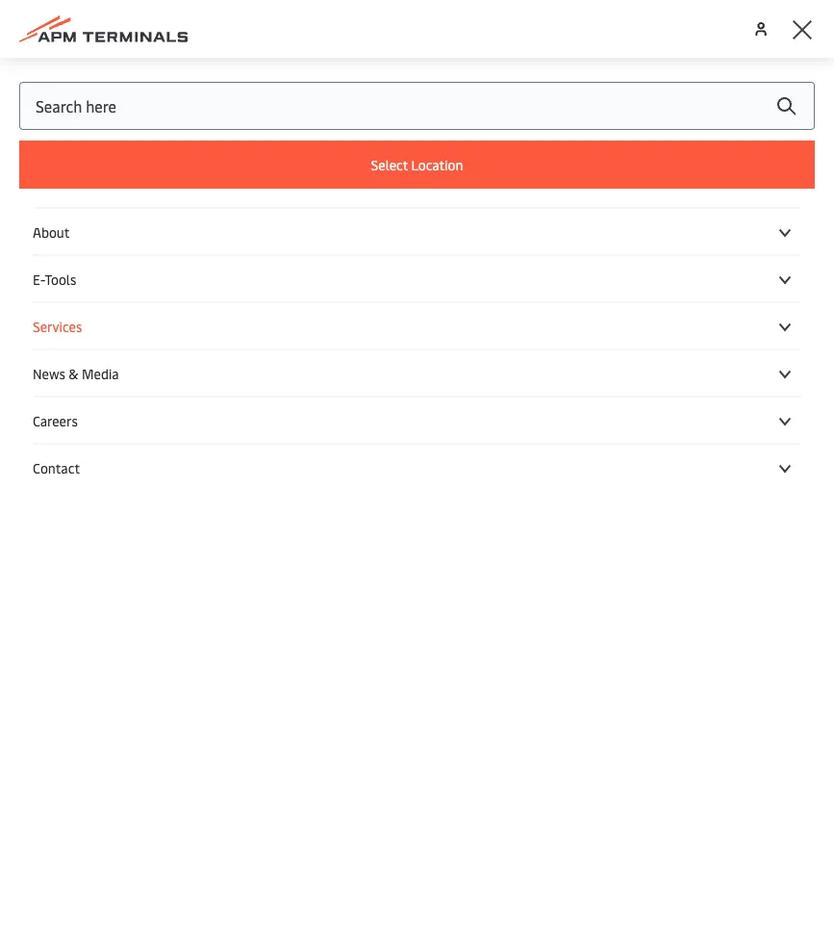Task type: describe. For each thing, give the bounding box(es) containing it.
news & media button
[[33, 364, 802, 382]]

e-tools button
[[33, 270, 802, 288]]

about
[[33, 222, 70, 241]]

location
[[412, 156, 464, 174]]

about button
[[33, 222, 802, 241]]

news
[[33, 364, 65, 382]]

e-tools
[[33, 270, 76, 288]]

Global search search field
[[19, 82, 816, 130]]

tools
[[45, 270, 76, 288]]

<
[[36, 409, 42, 428]]

home
[[88, 409, 124, 428]]

careers button
[[33, 411, 802, 429]]

select
[[371, 156, 408, 174]]

news & media
[[33, 364, 119, 382]]

insights
[[31, 468, 224, 544]]

select location
[[371, 156, 464, 174]]

services button
[[33, 317, 802, 335]]

&
[[69, 364, 79, 382]]



Task type: vqa. For each thing, say whether or not it's contained in the screenshot.
the entries).
no



Task type: locate. For each thing, give the bounding box(es) containing it.
select location button
[[19, 141, 816, 189]]

None submit
[[758, 82, 816, 130]]

services
[[33, 317, 82, 335]]

insights image
[[0, 58, 835, 404]]

contact
[[33, 458, 80, 477]]

< global home
[[36, 409, 124, 428]]

contact button
[[33, 458, 802, 477]]

careers
[[33, 411, 78, 429]]

global home link
[[46, 409, 124, 428]]

global
[[46, 409, 85, 428]]

media
[[82, 364, 119, 382]]

e-
[[33, 270, 45, 288]]



